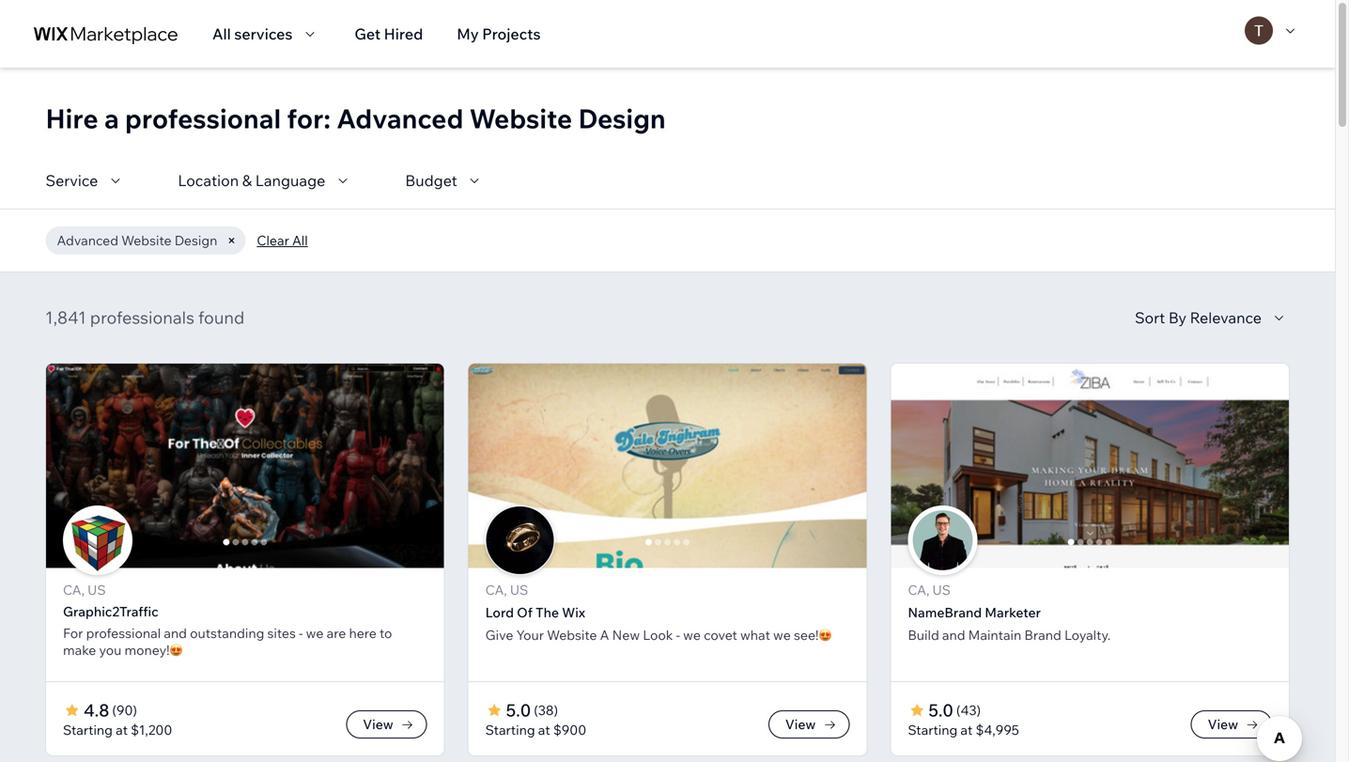 Task type: vqa. For each thing, say whether or not it's contained in the screenshot.
the top "Business"
no



Task type: describe. For each thing, give the bounding box(es) containing it.
) for 4.8 ( 90 )
[[133, 702, 137, 719]]

budget button
[[406, 169, 486, 192]]

2 horizontal spatial we
[[774, 627, 791, 643]]

location & language button
[[178, 169, 354, 192]]

starting at $900
[[486, 722, 587, 738]]

website inside filter by group
[[121, 232, 172, 249]]

see!😍
[[794, 627, 832, 643]]

4.8 ( 90 )
[[84, 700, 137, 721]]

( for 4.8 ( 90 )
[[112, 702, 116, 719]]

hire a professional for: advanced website design
[[46, 102, 666, 135]]

us for 5.0 ( 43 )
[[933, 582, 951, 598]]

1 horizontal spatial and
[[943, 627, 966, 643]]

get
[[355, 24, 381, 43]]

5.0 for 5.0 ( 38 )
[[506, 700, 531, 721]]

advanced website design
[[57, 232, 218, 249]]

what
[[741, 627, 771, 643]]

covet
[[704, 627, 738, 643]]

namebrand marketer
[[908, 604, 1042, 621]]

get hired link
[[355, 23, 423, 45]]

service
[[46, 171, 98, 190]]

terryturtle85 image
[[1246, 16, 1274, 45]]

lord
[[486, 604, 514, 621]]

lord of the wix image
[[487, 507, 554, 574]]

5.0 for 5.0 ( 43 )
[[929, 700, 954, 721]]

ca, for 5.0 ( 43 )
[[908, 582, 930, 598]]

starting for 4.8 ( 90 )
[[63, 722, 113, 738]]

starting for 5.0 ( 38 )
[[486, 722, 535, 738]]

new
[[613, 627, 640, 643]]

starting at $1,200
[[63, 722, 172, 738]]

design inside filter by group
[[175, 232, 218, 249]]

ca, us for 5.0 ( 38 )
[[486, 582, 529, 598]]

at for 4.8 ( 90 )
[[116, 722, 128, 738]]

ca, for 4.8 ( 90 )
[[63, 582, 85, 598]]

$1,200
[[131, 722, 172, 738]]

ca, us for 5.0 ( 43 )
[[908, 582, 951, 598]]

your
[[517, 627, 544, 643]]

graphic2traffic
[[63, 604, 159, 620]]

a
[[104, 102, 119, 135]]

us for 4.8 ( 90 )
[[88, 582, 106, 598]]

location
[[178, 171, 239, 190]]

$4,995
[[976, 722, 1020, 738]]

all services button
[[212, 23, 321, 45]]

ca, for 5.0 ( 38 )
[[486, 582, 507, 598]]

( for 5.0 ( 43 )
[[957, 702, 961, 719]]

sort
[[1136, 308, 1166, 327]]

marketer
[[985, 604, 1042, 621]]

you
[[99, 642, 122, 658]]

1,841 professionals found
[[45, 307, 245, 328]]

we inside for professional and outstanding sites - we are here to make you money!😍
[[306, 625, 324, 642]]

my
[[457, 24, 479, 43]]

here
[[349, 625, 377, 642]]

my projects
[[457, 24, 541, 43]]

starting for 5.0 ( 43 )
[[908, 722, 958, 738]]

ziba management image
[[891, 364, 1290, 568]]

relevance
[[1191, 308, 1262, 327]]

namebrand marketer image
[[909, 507, 977, 574]]

lord of the wix
[[486, 604, 586, 621]]

give
[[486, 627, 514, 643]]

5.0 ( 38 )
[[506, 700, 558, 721]]

at for 5.0 ( 43 )
[[961, 722, 973, 738]]

clear
[[257, 232, 289, 249]]



Task type: locate. For each thing, give the bounding box(es) containing it.
0 horizontal spatial advanced
[[57, 232, 118, 249]]

hire
[[46, 102, 98, 135]]

us for 5.0 ( 38 )
[[510, 582, 529, 598]]

0 vertical spatial website
[[470, 102, 573, 135]]

1 horizontal spatial 5.0
[[929, 700, 954, 721]]

1 starting from the left
[[63, 722, 113, 738]]

starting down "5.0 ( 43 )"
[[908, 722, 958, 738]]

-
[[299, 625, 303, 642], [676, 627, 681, 643]]

1 horizontal spatial at
[[538, 722, 551, 738]]

loyalty.
[[1065, 627, 1111, 643]]

0 horizontal spatial us
[[88, 582, 106, 598]]

1 at from the left
[[116, 722, 128, 738]]

( up starting at $4,995
[[957, 702, 961, 719]]

at
[[116, 722, 128, 738], [538, 722, 551, 738], [961, 722, 973, 738]]

view link for 5.0 ( 38 )
[[769, 711, 850, 739]]

view inside graphic2traffic element
[[363, 716, 394, 733]]

at for 5.0 ( 38 )
[[538, 722, 551, 738]]

3 ca, from the left
[[908, 582, 930, 598]]

2 vertical spatial website
[[547, 627, 597, 643]]

and down namebrand
[[943, 627, 966, 643]]

ca, inside lord of the wix element
[[486, 582, 507, 598]]

ca, up lord
[[486, 582, 507, 598]]

1 ( from the left
[[112, 702, 116, 719]]

ca, up graphic2traffic
[[63, 582, 85, 598]]

1 ca, from the left
[[63, 582, 85, 598]]

make
[[63, 642, 96, 658]]

view link for 5.0 ( 43 )
[[1192, 711, 1273, 739]]

0 horizontal spatial design
[[175, 232, 218, 249]]

3 ) from the left
[[977, 702, 981, 719]]

website up 1,841 professionals found
[[121, 232, 172, 249]]

(
[[112, 702, 116, 719], [534, 702, 538, 719], [957, 702, 961, 719]]

3 starting from the left
[[908, 722, 958, 738]]

maintain
[[969, 627, 1022, 643]]

all left services
[[212, 24, 231, 43]]

1 vertical spatial professional
[[86, 625, 161, 642]]

location & language
[[178, 171, 326, 190]]

- right look
[[676, 627, 681, 643]]

ca, us for 4.8 ( 90 )
[[63, 582, 106, 598]]

1 view link from the left
[[346, 711, 427, 739]]

ca, inside namebrand marketer element
[[908, 582, 930, 598]]

to
[[380, 625, 392, 642]]

ca, us up namebrand
[[908, 582, 951, 598]]

5.0 up the starting at $900
[[506, 700, 531, 721]]

3 ca, us from the left
[[908, 582, 951, 598]]

1 horizontal spatial we
[[684, 627, 701, 643]]

- inside lord of the wix element
[[676, 627, 681, 643]]

2 ca, us from the left
[[486, 582, 529, 598]]

and up money!😍
[[164, 625, 187, 642]]

view
[[363, 716, 394, 733], [786, 716, 816, 733], [1209, 716, 1239, 733]]

2 horizontal spatial view link
[[1192, 711, 1273, 739]]

clear all
[[257, 232, 308, 249]]

at down 38
[[538, 722, 551, 738]]

) up starting at $4,995
[[977, 702, 981, 719]]

found
[[198, 307, 245, 328]]

0 horizontal spatial view
[[363, 716, 394, 733]]

all
[[212, 24, 231, 43], [292, 232, 308, 249]]

the
[[536, 604, 559, 621]]

) inside '4.8 ( 90 )'
[[133, 702, 137, 719]]

2 at from the left
[[538, 722, 551, 738]]

build
[[908, 627, 940, 643]]

43
[[961, 702, 977, 719]]

language
[[255, 171, 326, 190]]

starting at $4,995
[[908, 722, 1020, 738]]

starting inside namebrand marketer element
[[908, 722, 958, 738]]

us up namebrand
[[933, 582, 951, 598]]

2 ( from the left
[[534, 702, 538, 719]]

website down wix
[[547, 627, 597, 643]]

namebrand marketer element
[[493, 363, 1350, 757]]

5.0 left 43
[[929, 700, 954, 721]]

us inside graphic2traffic element
[[88, 582, 106, 598]]

outstanding
[[190, 625, 265, 642]]

1 horizontal spatial ca,
[[486, 582, 507, 598]]

website down projects
[[470, 102, 573, 135]]

ca, us inside namebrand marketer element
[[908, 582, 951, 598]]

give your website a new look - we covet what we see!😍
[[486, 627, 832, 643]]

0 horizontal spatial all
[[212, 24, 231, 43]]

money!😍
[[125, 642, 183, 658]]

view link
[[346, 711, 427, 739], [769, 711, 850, 739], [1192, 711, 1273, 739]]

2 horizontal spatial at
[[961, 722, 973, 738]]

0 horizontal spatial starting
[[63, 722, 113, 738]]

0 horizontal spatial (
[[112, 702, 116, 719]]

we left covet
[[684, 627, 701, 643]]

are
[[327, 625, 346, 642]]

0 horizontal spatial 5.0
[[506, 700, 531, 721]]

5.0
[[506, 700, 531, 721], [929, 700, 954, 721]]

1 horizontal spatial design
[[579, 102, 666, 135]]

service button
[[46, 169, 126, 192]]

5.0 inside namebrand marketer element
[[929, 700, 954, 721]]

dale inghram image
[[469, 364, 867, 568]]

at down 90
[[116, 722, 128, 738]]

) inside 5.0 ( 38 )
[[554, 702, 558, 719]]

us inside namebrand marketer element
[[933, 582, 951, 598]]

1 horizontal spatial starting
[[486, 722, 535, 738]]

for:
[[287, 102, 331, 135]]

graphic2traffic element
[[45, 363, 445, 757]]

website inside lord of the wix element
[[547, 627, 597, 643]]

clear all button
[[257, 232, 308, 249]]

view link inside lord of the wix element
[[769, 711, 850, 739]]

services
[[234, 24, 293, 43]]

we
[[306, 625, 324, 642], [684, 627, 701, 643], [774, 627, 791, 643]]

0 horizontal spatial ca,
[[63, 582, 85, 598]]

1 ca, us from the left
[[63, 582, 106, 598]]

for professional and outstanding sites - we are here to make you money!😍
[[63, 625, 392, 658]]

view for 5.0 ( 38 )
[[786, 716, 816, 733]]

3 at from the left
[[961, 722, 973, 738]]

us
[[88, 582, 106, 598], [510, 582, 529, 598], [933, 582, 951, 598]]

0 horizontal spatial ca, us
[[63, 582, 106, 598]]

website
[[470, 102, 573, 135], [121, 232, 172, 249], [547, 627, 597, 643]]

1 ) from the left
[[133, 702, 137, 719]]

advanced inside filter by group
[[57, 232, 118, 249]]

and inside for professional and outstanding sites - we are here to make you money!😍
[[164, 625, 187, 642]]

filter by group
[[46, 227, 308, 255]]

1 vertical spatial design
[[175, 232, 218, 249]]

3 ( from the left
[[957, 702, 961, 719]]

0 horizontal spatial at
[[116, 722, 128, 738]]

starting inside lord of the wix element
[[486, 722, 535, 738]]

1 vertical spatial all
[[292, 232, 308, 249]]

( for 5.0 ( 38 )
[[534, 702, 538, 719]]

professional up 'location'
[[125, 102, 281, 135]]

us up of
[[510, 582, 529, 598]]

ca, inside graphic2traffic element
[[63, 582, 85, 598]]

advanced
[[337, 102, 464, 135], [57, 232, 118, 249]]

starting
[[63, 722, 113, 738], [486, 722, 535, 738], [908, 722, 958, 738]]

1 5.0 from the left
[[506, 700, 531, 721]]

2 view link from the left
[[769, 711, 850, 739]]

view link for 4.8 ( 90 )
[[346, 711, 427, 739]]

love collectables image
[[46, 364, 445, 568]]

1 horizontal spatial -
[[676, 627, 681, 643]]

2 horizontal spatial ca, us
[[908, 582, 951, 598]]

we right what
[[774, 627, 791, 643]]

3 view link from the left
[[1192, 711, 1273, 739]]

look
[[643, 627, 673, 643]]

1 horizontal spatial view
[[786, 716, 816, 733]]

and
[[164, 625, 187, 642], [943, 627, 966, 643]]

ca,
[[63, 582, 85, 598], [486, 582, 507, 598], [908, 582, 930, 598]]

2 5.0 from the left
[[929, 700, 954, 721]]

all right clear
[[292, 232, 308, 249]]

us up graphic2traffic
[[88, 582, 106, 598]]

professional up you
[[86, 625, 161, 642]]

1,841
[[45, 307, 86, 328]]

us inside lord of the wix element
[[510, 582, 529, 598]]

$900
[[554, 722, 587, 738]]

( inside '4.8 ( 90 )'
[[112, 702, 116, 719]]

professionals
[[90, 307, 195, 328]]

38
[[538, 702, 554, 719]]

professional
[[125, 102, 281, 135], [86, 625, 161, 642]]

0 vertical spatial all
[[212, 24, 231, 43]]

namebrand
[[908, 604, 982, 621]]

starting down 4.8
[[63, 722, 113, 738]]

1 horizontal spatial )
[[554, 702, 558, 719]]

2 horizontal spatial us
[[933, 582, 951, 598]]

ca, us up graphic2traffic
[[63, 582, 106, 598]]

( inside "5.0 ( 43 )"
[[957, 702, 961, 719]]

) up '$900'
[[554, 702, 558, 719]]

2 horizontal spatial )
[[977, 702, 981, 719]]

3 view from the left
[[1209, 716, 1239, 733]]

ca, up namebrand
[[908, 582, 930, 598]]

( right 4.8
[[112, 702, 116, 719]]

view for 4.8 ( 90 )
[[363, 716, 394, 733]]

by
[[1169, 308, 1187, 327]]

1 view from the left
[[363, 716, 394, 733]]

budget
[[406, 171, 457, 190]]

0 horizontal spatial and
[[164, 625, 187, 642]]

view for 5.0 ( 43 )
[[1209, 716, 1239, 733]]

at inside namebrand marketer element
[[961, 722, 973, 738]]

2 ) from the left
[[554, 702, 558, 719]]

view link inside namebrand marketer element
[[1192, 711, 1273, 739]]

5.0 inside lord of the wix element
[[506, 700, 531, 721]]

at inside lord of the wix element
[[538, 722, 551, 738]]

2 starting from the left
[[486, 722, 535, 738]]

2 horizontal spatial starting
[[908, 722, 958, 738]]

professional inside for professional and outstanding sites - we are here to make you money!😍
[[86, 625, 161, 642]]

sort by relevance
[[1136, 308, 1262, 327]]

wix
[[562, 604, 586, 621]]

brand
[[1025, 627, 1062, 643]]

2 horizontal spatial view
[[1209, 716, 1239, 733]]

0 horizontal spatial view link
[[346, 711, 427, 739]]

) for 5.0 ( 43 )
[[977, 702, 981, 719]]

view inside namebrand marketer element
[[1209, 716, 1239, 733]]

ca, us inside lord of the wix element
[[486, 582, 529, 598]]

1 horizontal spatial all
[[292, 232, 308, 249]]

for
[[63, 625, 83, 642]]

2 view from the left
[[786, 716, 816, 733]]

90
[[116, 702, 133, 719]]

all services
[[212, 24, 293, 43]]

1 horizontal spatial ca, us
[[486, 582, 529, 598]]

ca, us
[[63, 582, 106, 598], [486, 582, 529, 598], [908, 582, 951, 598]]

build and maintain brand loyalty.
[[908, 627, 1111, 643]]

) up $1,200 at bottom
[[133, 702, 137, 719]]

view inside lord of the wix element
[[786, 716, 816, 733]]

projects
[[482, 24, 541, 43]]

1 vertical spatial advanced
[[57, 232, 118, 249]]

)
[[133, 702, 137, 719], [554, 702, 558, 719], [977, 702, 981, 719]]

at inside graphic2traffic element
[[116, 722, 128, 738]]

0 vertical spatial professional
[[125, 102, 281, 135]]

2 horizontal spatial (
[[957, 702, 961, 719]]

starting down 5.0 ( 38 )
[[486, 722, 535, 738]]

hired
[[384, 24, 423, 43]]

ca, us up lord
[[486, 582, 529, 598]]

- inside for professional and outstanding sites - we are here to make you money!😍
[[299, 625, 303, 642]]

starting inside graphic2traffic element
[[63, 722, 113, 738]]

my projects link
[[457, 23, 541, 45]]

lord of the wix element
[[70, 363, 1350, 757]]

1 horizontal spatial view link
[[769, 711, 850, 739]]

a
[[600, 627, 610, 643]]

0 horizontal spatial we
[[306, 625, 324, 642]]

1 horizontal spatial advanced
[[337, 102, 464, 135]]

2 horizontal spatial ca,
[[908, 582, 930, 598]]

&
[[242, 171, 252, 190]]

graphic2traffic image
[[64, 507, 132, 574]]

) inside "5.0 ( 43 )"
[[977, 702, 981, 719]]

view link inside graphic2traffic element
[[346, 711, 427, 739]]

) for 5.0 ( 38 )
[[554, 702, 558, 719]]

5.0 ( 43 )
[[929, 700, 981, 721]]

1 vertical spatial website
[[121, 232, 172, 249]]

0 horizontal spatial -
[[299, 625, 303, 642]]

at down 43
[[961, 722, 973, 738]]

3 us from the left
[[933, 582, 951, 598]]

0 vertical spatial advanced
[[337, 102, 464, 135]]

( up the starting at $900
[[534, 702, 538, 719]]

advanced down service button
[[57, 232, 118, 249]]

- right sites
[[299, 625, 303, 642]]

sites
[[267, 625, 296, 642]]

( inside 5.0 ( 38 )
[[534, 702, 538, 719]]

2 us from the left
[[510, 582, 529, 598]]

all inside filter by group
[[292, 232, 308, 249]]

of
[[517, 604, 533, 621]]

ca, us inside graphic2traffic element
[[63, 582, 106, 598]]

0 vertical spatial design
[[579, 102, 666, 135]]

design
[[579, 102, 666, 135], [175, 232, 218, 249]]

4.8
[[84, 700, 109, 721]]

1 horizontal spatial us
[[510, 582, 529, 598]]

2 ca, from the left
[[486, 582, 507, 598]]

1 horizontal spatial (
[[534, 702, 538, 719]]

advanced up budget on the top of page
[[337, 102, 464, 135]]

1 us from the left
[[88, 582, 106, 598]]

we left are
[[306, 625, 324, 642]]

get hired
[[355, 24, 423, 43]]

0 horizontal spatial )
[[133, 702, 137, 719]]



